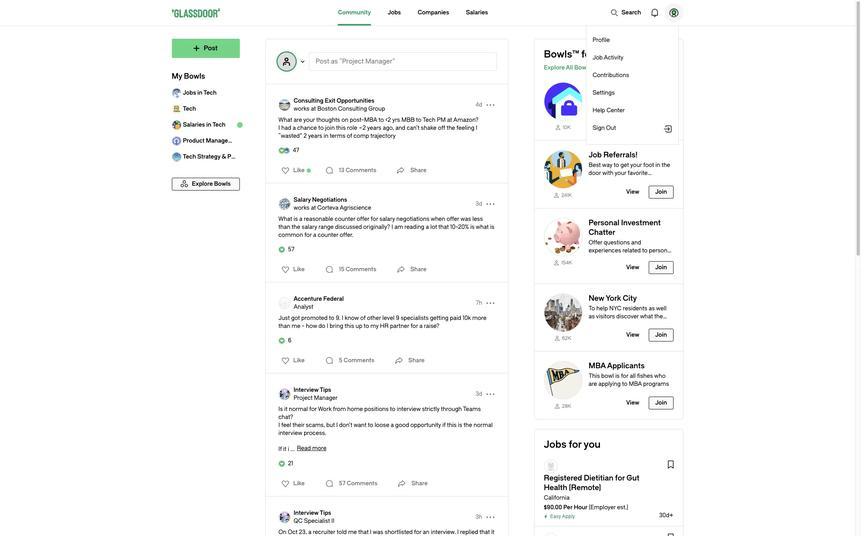 Task type: locate. For each thing, give the bounding box(es) containing it.
0 vertical spatial job
[[593, 54, 603, 61]]

2 like from the top
[[293, 266, 305, 273]]

has
[[656, 321, 666, 328]]

1 vertical spatial 57
[[339, 481, 345, 487]]

0 vertical spatial in
[[197, 90, 202, 96]]

1 vertical spatial what
[[640, 313, 653, 320]]

0 vertical spatial mba
[[364, 117, 377, 124]]

at up your
[[311, 106, 316, 112]]

1 vertical spatial salary
[[302, 224, 317, 231]]

than down the 'just'
[[278, 323, 290, 330]]

the
[[621, 110, 630, 117], [447, 125, 455, 132], [292, 224, 300, 231], [654, 313, 663, 320], [464, 422, 472, 429]]

my bowls
[[172, 72, 205, 81]]

5 image for bowl image from the top
[[544, 362, 582, 400]]

share inside dropdown button
[[408, 357, 425, 364]]

exit
[[325, 98, 335, 104]]

$90.00
[[544, 505, 562, 511]]

1 3d from the top
[[476, 201, 482, 207]]

their
[[293, 422, 304, 429]]

interview for project
[[294, 387, 319, 394]]

for
[[581, 49, 594, 60], [608, 94, 615, 101], [371, 216, 378, 223], [304, 232, 312, 239], [411, 323, 418, 330], [621, 373, 628, 380], [309, 406, 317, 413], [569, 439, 582, 451], [615, 474, 625, 483], [414, 529, 422, 536]]

apply
[[562, 514, 575, 520]]

as left well at the right bottom
[[649, 305, 655, 312]]

like button down 21
[[276, 478, 307, 491]]

got
[[291, 315, 300, 322]]

normal down project
[[289, 406, 308, 413]]

1 vertical spatial 3d
[[476, 391, 482, 398]]

from right work
[[333, 406, 346, 413]]

0 vertical spatial works
[[294, 106, 310, 112]]

bowl inside mba applicants this bowl is for all fishes who are applying to mba programs
[[601, 373, 614, 380]]

2 vertical spatial mba
[[629, 381, 642, 388]]

image for bowl image for new york city
[[544, 294, 582, 332]]

0 vertical spatial interview
[[397, 406, 421, 413]]

sign out link
[[593, 124, 663, 132]]

the up has
[[654, 313, 663, 320]]

specialist
[[304, 518, 330, 525]]

you for jobs for you
[[584, 439, 601, 451]]

this right if at the right
[[447, 422, 457, 429]]

1 vertical spatial years
[[308, 133, 322, 140]]

3d link for interview tips project manager
[[476, 391, 482, 399]]

years right '2'
[[308, 133, 322, 140]]

like down 47 at top left
[[293, 167, 305, 174]]

was
[[461, 216, 471, 223], [373, 529, 383, 536]]

it inside on oct 23, a recruiter told me that i was shortlisted for an interview. i replied that it
[[491, 529, 495, 536]]

image for post author image left qc
[[278, 512, 290, 524]]

image for post author image left salary
[[278, 198, 290, 210]]

to right applying
[[622, 381, 628, 388]]

companies link
[[418, 0, 449, 26]]

in up "tech" "link"
[[197, 90, 202, 96]]

2 like button from the top
[[276, 263, 307, 276]]

0 vertical spatial jobs
[[388, 9, 401, 16]]

2 3d link from the top
[[476, 391, 482, 399]]

1 what from the top
[[278, 117, 292, 124]]

1 interview tips link from the top
[[294, 387, 338, 395]]

image for post author image up is
[[278, 389, 290, 401]]

sign
[[593, 125, 605, 132]]

image for bowl image up 10k link
[[544, 82, 582, 121]]

0 horizontal spatial from
[[333, 406, 346, 413]]

salary
[[380, 216, 395, 223], [302, 224, 317, 231]]

jobs for jobs for you
[[544, 439, 567, 451]]

tips inside interview tips project manager
[[320, 387, 331, 394]]

3d up teams
[[476, 391, 482, 398]]

on oct 23, a recruiter told me that i was shortlisted for an interview. i replied that it
[[278, 529, 495, 537]]

1 horizontal spatial jobs
[[388, 9, 401, 16]]

0 vertical spatial normal
[[289, 406, 308, 413]]

1 works from the top
[[294, 106, 310, 112]]

share button for 15 comments
[[394, 262, 427, 278]]

offer!
[[589, 329, 603, 336]]

was inside what is a reasonable counter offer for salary negotiations when offer was less than the salary range discussed originally? i am reading a lot that 10-20% is what is common for a counter offer.
[[461, 216, 471, 223]]

4d link
[[476, 101, 482, 109]]

2 interview from the top
[[294, 510, 319, 517]]

day-
[[631, 110, 643, 117]]

57 for 57 comments
[[339, 481, 345, 487]]

visitors
[[596, 313, 615, 320]]

interview inside 'interview tips qc specialist ii'
[[294, 510, 319, 517]]

&
[[222, 154, 226, 160]]

2 vertical spatial share button
[[395, 476, 428, 492]]

0 vertical spatial bowl
[[594, 94, 607, 101]]

interview for qc
[[294, 510, 319, 517]]

like button down 47 at top left
[[276, 164, 307, 177]]

post
[[316, 58, 329, 65]]

2 vertical spatial jobs
[[544, 439, 567, 451]]

0 horizontal spatial 57
[[288, 246, 294, 253]]

2 vertical spatial as
[[589, 313, 595, 320]]

interview tips link for manager
[[294, 387, 338, 395]]

manager
[[314, 395, 338, 402]]

0 vertical spatial what
[[476, 224, 489, 231]]

the inside what is a reasonable counter offer for salary negotiations when offer was less than the salary range discussed originally? i am reading a lot that 10-20% is what is common for a counter offer.
[[292, 224, 300, 231]]

1 horizontal spatial more
[[472, 315, 487, 322]]

for inside the work-life bowl a bowl for professionals from any industry to come together and discuss the day-to-day happenings of work-life.
[[608, 94, 615, 101]]

2 than from the top
[[278, 323, 290, 330]]

jobs for jobs in tech
[[183, 90, 196, 96]]

image for post author image for accenture federal analyst
[[278, 297, 290, 309]]

the down teams
[[464, 422, 472, 429]]

from up together
[[654, 94, 667, 101]]

jobs left companies
[[388, 9, 401, 16]]

0 horizontal spatial are
[[294, 117, 302, 124]]

at up reasonable
[[311, 205, 316, 211]]

this down know
[[345, 323, 354, 330]]

are inside "what are your thoughts on post-mba to <2 yrs mbb to tech pm at amazon? i had a chance to join this role ~2 years ago, and can't shake off the feeling i "wasted" 2 years in terms of comp trajectory"
[[294, 117, 302, 124]]

offer up '10-'
[[447, 216, 459, 223]]

to inside personal investment chatter offer questions and experiences related to personal finance and investments
[[642, 247, 648, 254]]

0 vertical spatial years
[[367, 125, 381, 132]]

13 comments
[[339, 167, 376, 174]]

1 horizontal spatial 57
[[339, 481, 345, 487]]

what for what are your thoughts on post-mba to <2 yrs mbb to tech pm at amazon? i had a chance to join this role ~2 years ago, and can't shake off the feeling i "wasted" 2 years in terms of comp trajectory
[[278, 117, 292, 124]]

tech down jobs in tech
[[183, 106, 196, 112]]

to up investments on the right top of the page
[[642, 247, 648, 254]]

what inside "what are your thoughts on post-mba to <2 yrs mbb to tech pm at amazon? i had a chance to join this role ~2 years ago, and can't shake off the feeling i "wasted" 2 years in terms of comp trajectory"
[[278, 117, 292, 124]]

at right pm
[[447, 117, 452, 124]]

0 horizontal spatial offer
[[357, 216, 369, 223]]

this inside is it normal for work from home positions to interview strictly through teams chat? i feel their scams, but i don't want to loose a good opportunity if this is the normal interview process. if it i ...
[[447, 422, 457, 429]]

accenture
[[294, 296, 322, 303]]

in down "join"
[[324, 133, 328, 140]]

5 comments
[[339, 357, 374, 364]]

2 horizontal spatial of
[[621, 118, 626, 125]]

bowls™
[[544, 49, 579, 60]]

per
[[563, 505, 573, 511]]

are inside mba applicants this bowl is for all fishes who are applying to mba programs
[[589, 381, 597, 388]]

tech up management
[[212, 122, 225, 128]]

offer
[[357, 216, 369, 223], [447, 216, 459, 223]]

1 vertical spatial product
[[227, 154, 249, 160]]

share button for 13 comments
[[394, 163, 427, 179]]

0 horizontal spatial as
[[331, 58, 338, 65]]

like up accenture
[[293, 266, 305, 273]]

nyc
[[609, 305, 622, 312]]

interview up project
[[294, 387, 319, 394]]

1 vertical spatial job
[[589, 151, 602, 159]]

consulting exit opportunities link
[[294, 97, 385, 105]]

share for level
[[408, 357, 425, 364]]

from inside is it normal for work from home positions to interview strictly through teams chat? i feel their scams, but i don't want to loose a good opportunity if this is the normal interview process. if it i ...
[[333, 406, 346, 413]]

to right positions
[[390, 406, 395, 413]]

interview inside interview tips project manager
[[294, 387, 319, 394]]

mba
[[364, 117, 377, 124], [589, 362, 606, 371], [629, 381, 642, 388]]

a inside on oct 23, a recruiter told me that i was shortlisted for an interview. i replied that it
[[308, 529, 311, 536]]

personal investment chatter offer questions and experiences related to personal finance and investments
[[589, 218, 672, 262]]

3 like from the top
[[293, 357, 305, 364]]

of left work- at top
[[621, 118, 626, 125]]

1 horizontal spatial from
[[654, 94, 667, 101]]

for left all
[[621, 373, 628, 380]]

1 vertical spatial are
[[589, 381, 597, 388]]

the inside the work-life bowl a bowl for professionals from any industry to come together and discuss the day-to-day happenings of work-life.
[[621, 110, 630, 117]]

image for post author image
[[278, 99, 290, 111], [278, 198, 290, 210], [278, 297, 290, 309], [278, 389, 290, 401], [278, 512, 290, 524]]

this up terms
[[336, 125, 346, 132]]

for right "common"
[[304, 232, 312, 239]]

2 what from the top
[[278, 216, 292, 223]]

to right has
[[667, 321, 673, 328]]

0 vertical spatial consulting
[[294, 98, 323, 104]]

"project
[[339, 58, 364, 65]]

0 vertical spatial of
[[621, 118, 626, 125]]

and down yrs
[[395, 125, 405, 132]]

works up your
[[294, 106, 310, 112]]

for inside on oct 23, a recruiter told me that i was shortlisted for an interview. i replied that it
[[414, 529, 422, 536]]

explore all bowls link
[[544, 63, 683, 73]]

like
[[293, 167, 305, 174], [293, 266, 305, 273], [293, 357, 305, 364], [293, 481, 305, 487]]

to right want
[[368, 422, 373, 429]]

1 image for bowl image from the top
[[544, 82, 582, 121]]

3d up the less
[[476, 201, 482, 207]]

0 vertical spatial you
[[596, 49, 613, 60]]

1 vertical spatial consulting
[[338, 106, 367, 112]]

3d link up the less
[[476, 200, 482, 208]]

1 vertical spatial works
[[294, 205, 310, 211]]

what
[[278, 117, 292, 124], [278, 216, 292, 223]]

in inside "what are your thoughts on post-mba to <2 yrs mbb to tech pm at amazon? i had a chance to join this role ~2 years ago, and can't shake off the feeling i "wasted" 2 years in terms of comp trajectory"
[[324, 133, 328, 140]]

the inside "what are your thoughts on post-mba to <2 yrs mbb to tech pm at amazon? i had a chance to join this role ~2 years ago, and can't shake off the feeling i "wasted" 2 years in terms of comp trajectory"
[[447, 125, 455, 132]]

is inside mba applicants this bowl is for all fishes who are applying to mba programs
[[615, 373, 620, 380]]

1 vertical spatial normal
[[474, 422, 493, 429]]

0 vertical spatial interview tips link
[[294, 387, 338, 395]]

241k
[[561, 193, 572, 198]]

1 vertical spatial bowls
[[184, 72, 205, 81]]

what inside what is a reasonable counter offer for salary negotiations when offer was less than the salary range discussed originally? i am reading a lot that 10-20% is what is common for a counter offer.
[[278, 216, 292, 223]]

62k
[[562, 336, 571, 342]]

mba up ~2
[[364, 117, 377, 124]]

1 vertical spatial 3d link
[[476, 391, 482, 399]]

1 horizontal spatial bowls
[[574, 64, 591, 71]]

it left i
[[283, 446, 286, 453]]

registered
[[544, 474, 582, 483]]

0 horizontal spatial in
[[197, 90, 202, 96]]

tech strategy & product link
[[172, 149, 249, 165]]

you down profile
[[596, 49, 613, 60]]

share button
[[394, 163, 427, 179], [394, 262, 427, 278], [395, 476, 428, 492]]

jobs down my bowls
[[183, 90, 196, 96]]

fishes
[[637, 373, 653, 380]]

5 image for post author image from the top
[[278, 512, 290, 524]]

for up industry
[[608, 94, 615, 101]]

0 horizontal spatial mba
[[364, 117, 377, 124]]

product down the salaries in tech
[[183, 138, 205, 144]]

bowl up applying
[[601, 373, 614, 380]]

bowl right a
[[594, 94, 607, 101]]

contributions
[[593, 72, 629, 79]]

at inside "what are your thoughts on post-mba to <2 yrs mbb to tech pm at amazon? i had a chance to join this role ~2 years ago, and can't shake off the feeling i "wasted" 2 years in terms of comp trajectory"
[[447, 117, 452, 124]]

reasonable
[[304, 216, 333, 223]]

jobs up registered
[[544, 439, 567, 451]]

hr
[[380, 323, 389, 330]]

1 vertical spatial you
[[584, 439, 601, 451]]

4 image for bowl image from the top
[[544, 294, 582, 332]]

2 3d from the top
[[476, 391, 482, 398]]

2 works from the top
[[294, 205, 310, 211]]

thoughts
[[316, 117, 340, 124]]

bring
[[330, 323, 343, 330]]

to inside new york city to help nyc residents as well as visitors discover what the world's most popular city has to offer!
[[667, 321, 673, 328]]

offer down agriscience
[[357, 216, 369, 223]]

pm
[[437, 117, 446, 124]]

for down specialists
[[411, 323, 418, 330]]

like for salary negotiations
[[293, 266, 305, 273]]

works inside consulting exit opportunities works at boston consulting group
[[294, 106, 310, 112]]

1 tips from the top
[[320, 387, 331, 394]]

for inside mba applicants this bowl is for all fishes who are applying to mba programs
[[621, 373, 628, 380]]

2 horizontal spatial jobs
[[544, 439, 567, 451]]

0 vertical spatial 3d link
[[476, 200, 482, 208]]

explore all bowls
[[544, 64, 591, 71]]

1 vertical spatial more
[[312, 445, 326, 452]]

image for bowl image for mba applicants
[[544, 362, 582, 400]]

comments for 13 comments
[[346, 167, 376, 174]]

1 vertical spatial from
[[333, 406, 346, 413]]

(employer
[[589, 505, 616, 511]]

a right the 23,
[[308, 529, 311, 536]]

1 horizontal spatial me
[[348, 529, 357, 536]]

1 horizontal spatial of
[[360, 315, 366, 322]]

as down to
[[589, 313, 595, 320]]

like down -
[[293, 357, 305, 364]]

0 vertical spatial from
[[654, 94, 667, 101]]

salaries link
[[466, 0, 488, 26]]

62k link
[[544, 335, 582, 342]]

read more button
[[297, 445, 326, 452]]

57 for 57
[[288, 246, 294, 253]]

community link
[[338, 0, 371, 26]]

it right is
[[284, 406, 288, 413]]

4 like button from the top
[[276, 478, 307, 491]]

in inside jobs in tech link
[[197, 90, 202, 96]]

offer
[[589, 239, 602, 246]]

image for bowl image up 28k link
[[544, 362, 582, 400]]

0 horizontal spatial salaries
[[183, 122, 205, 128]]

3 image for bowl image from the top
[[544, 218, 582, 256]]

more right "read"
[[312, 445, 326, 452]]

you for bowls™ for you
[[596, 49, 613, 60]]

4 image for post author image from the top
[[278, 389, 290, 401]]

interview
[[397, 406, 421, 413], [278, 430, 302, 437]]

2 horizontal spatial in
[[324, 133, 328, 140]]

interview tips link for specialist
[[294, 510, 334, 518]]

what up city
[[640, 313, 653, 320]]

1 vertical spatial what
[[278, 216, 292, 223]]

in down "tech" "link"
[[206, 122, 211, 128]]

for down profile
[[581, 49, 594, 60]]

tech inside "link"
[[183, 106, 196, 112]]

normal
[[289, 406, 308, 413], [474, 422, 493, 429]]

works down salary
[[294, 205, 310, 211]]

like down ...
[[293, 481, 305, 487]]

image for bowl image up 154k link
[[544, 218, 582, 256]]

tips inside 'interview tips qc specialist ii'
[[320, 510, 331, 517]]

of up 'up'
[[360, 315, 366, 322]]

1 vertical spatial share button
[[394, 262, 427, 278]]

for left an
[[414, 529, 422, 536]]

1 image for post author image from the top
[[278, 99, 290, 111]]

together
[[645, 102, 668, 109]]

and inside "what are your thoughts on post-mba to <2 yrs mbb to tech pm at amazon? i had a chance to join this role ~2 years ago, and can't shake off the feeling i "wasted" 2 years in terms of comp trajectory"
[[395, 125, 405, 132]]

that
[[438, 224, 449, 231], [358, 529, 369, 536], [480, 529, 490, 536]]

0 vertical spatial are
[[294, 117, 302, 124]]

to up "can't"
[[416, 117, 421, 124]]

1 vertical spatial at
[[447, 117, 452, 124]]

jobs for jobs
[[388, 9, 401, 16]]

registered dietitian for gut health (remote) california $90.00 per hour (employer est.)
[[544, 474, 639, 511]]

tech inside "what are your thoughts on post-mba to <2 yrs mbb to tech pm at amazon? i had a chance to join this role ~2 years ago, and can't shake off the feeling i "wasted" 2 years in terms of comp trajectory"
[[423, 117, 435, 124]]

0 horizontal spatial salary
[[302, 224, 317, 231]]

1 horizontal spatial in
[[206, 122, 211, 128]]

20%
[[458, 224, 469, 231]]

i left "am"
[[392, 224, 393, 231]]

21
[[288, 461, 293, 467]]

2 vertical spatial it
[[491, 529, 495, 536]]

1 interview from the top
[[294, 387, 319, 394]]

1 vertical spatial it
[[283, 446, 286, 453]]

1 vertical spatial was
[[373, 529, 383, 536]]

image for post author image for interview tips qc specialist ii
[[278, 512, 290, 524]]

to inside mba applicants this bowl is for all fishes who are applying to mba programs
[[622, 381, 628, 388]]

in for salaries
[[206, 122, 211, 128]]

1 horizontal spatial what
[[640, 313, 653, 320]]

positions
[[364, 406, 389, 413]]

2 image for bowl image from the top
[[544, 150, 582, 189]]

2 vertical spatial at
[[311, 205, 316, 211]]

154k link
[[544, 260, 582, 266]]

in inside the salaries in tech link
[[206, 122, 211, 128]]

bowl
[[594, 94, 607, 101], [601, 373, 614, 380]]

1 than from the top
[[278, 224, 290, 231]]

3 image for post author image from the top
[[278, 297, 290, 309]]

image for post author image for salary negotiations works at corteva agriscience
[[278, 198, 290, 210]]

1 vertical spatial as
[[649, 305, 655, 312]]

replied
[[460, 529, 478, 536]]

4 like from the top
[[293, 481, 305, 487]]

2 vertical spatial of
[[360, 315, 366, 322]]

job left referrals!
[[589, 151, 602, 159]]

1 vertical spatial me
[[348, 529, 357, 536]]

bowls up jobs in tech
[[184, 72, 205, 81]]

image for post author image up had
[[278, 99, 290, 111]]

3 like button from the top
[[276, 355, 307, 367]]

this inside just got promoted to 9. i know of other level 9 specialists getting paid 10k more than me - how do i bring this up to my hr partner for a raise?
[[345, 323, 354, 330]]

1 horizontal spatial that
[[438, 224, 449, 231]]

mba up this
[[589, 362, 606, 371]]

interview up good
[[397, 406, 421, 413]]

are left your
[[294, 117, 302, 124]]

me right told
[[348, 529, 357, 536]]

1 like button from the top
[[276, 164, 307, 177]]

1 3d link from the top
[[476, 200, 482, 208]]

was left shortlisted in the left of the page
[[373, 529, 383, 536]]

dietitian
[[584, 474, 613, 483]]

tips up manager
[[320, 387, 331, 394]]

tech
[[204, 90, 217, 96], [183, 106, 196, 112], [423, 117, 435, 124], [212, 122, 225, 128], [183, 154, 196, 160]]

57 inside button
[[339, 481, 345, 487]]

1 vertical spatial this
[[345, 323, 354, 330]]

me inside just got promoted to 9. i know of other level 9 specialists getting paid 10k more than me - how do i bring this up to my hr partner for a raise?
[[292, 323, 300, 330]]

0 vertical spatial 3d
[[476, 201, 482, 207]]

1 vertical spatial jobs
[[183, 90, 196, 96]]

0 vertical spatial as
[[331, 58, 338, 65]]

like button down 6
[[276, 355, 307, 367]]

it right replied
[[491, 529, 495, 536]]

am
[[394, 224, 403, 231]]

salaries for salaries
[[466, 9, 488, 16]]

than inside just got promoted to 9. i know of other level 9 specialists getting paid 10k more than me - how do i bring this up to my hr partner for a raise?
[[278, 323, 290, 330]]

work-
[[628, 118, 643, 125]]

1 vertical spatial tips
[[320, 510, 331, 517]]

13 comments button
[[323, 163, 378, 179]]

0 vertical spatial salaries
[[466, 9, 488, 16]]

what are your thoughts on post-mba to <2 yrs mbb to tech pm at amazon? i had a chance to join this role ~2 years ago, and can't shake off the feeling i "wasted" 2 years in terms of comp trajectory
[[278, 117, 479, 140]]

what up "common"
[[278, 216, 292, 223]]

1 horizontal spatial normal
[[474, 422, 493, 429]]

1 vertical spatial of
[[347, 133, 352, 140]]

than inside what is a reasonable counter offer for salary negotiations when offer was less than the salary range discussed originally? i am reading a lot that 10-20% is what is common for a counter offer.
[[278, 224, 290, 231]]

bowls right all
[[574, 64, 591, 71]]

normal down teams
[[474, 422, 493, 429]]

57 comments
[[339, 481, 377, 487]]

1 vertical spatial interview tips link
[[294, 510, 334, 518]]

are down this
[[589, 381, 597, 388]]

0 vertical spatial 57
[[288, 246, 294, 253]]

consulting down opportunities at the left top
[[338, 106, 367, 112]]

any
[[589, 102, 598, 109]]

2 tips from the top
[[320, 510, 331, 517]]

image for bowl image up 241k link
[[544, 150, 582, 189]]

1 horizontal spatial are
[[589, 381, 597, 388]]

a left lot
[[426, 224, 429, 231]]

0 horizontal spatial me
[[292, 323, 300, 330]]

just got promoted to 9. i know of other level 9 specialists getting paid 10k more than me - how do i bring this up to my hr partner for a raise?
[[278, 315, 487, 330]]

bowls
[[574, 64, 591, 71], [184, 72, 205, 81]]

interview tips link up specialist
[[294, 510, 334, 518]]

jobs for you
[[544, 439, 601, 451]]

0 vertical spatial interview
[[294, 387, 319, 394]]

1 horizontal spatial offer
[[447, 216, 459, 223]]

2 offer from the left
[[447, 216, 459, 223]]

2 image for post author image from the top
[[278, 198, 290, 210]]

i inside what is a reasonable counter offer for salary negotiations when offer was less than the salary range discussed originally? i am reading a lot that 10-20% is what is common for a counter offer.
[[392, 224, 393, 231]]

1 vertical spatial than
[[278, 323, 290, 330]]

and down any
[[589, 110, 599, 117]]

3d for interview tips project manager
[[476, 391, 482, 398]]

0 vertical spatial more
[[472, 315, 487, 322]]

what down the less
[[476, 224, 489, 231]]

if
[[442, 422, 446, 429]]

easy
[[550, 514, 561, 520]]

most
[[609, 321, 623, 328]]

57 comments button
[[323, 476, 379, 492]]

image for bowl image
[[544, 82, 582, 121], [544, 150, 582, 189], [544, 218, 582, 256], [544, 294, 582, 332], [544, 362, 582, 400]]

1 vertical spatial bowl
[[601, 373, 614, 380]]

1 vertical spatial interview
[[294, 510, 319, 517]]

share for yrs
[[410, 167, 427, 174]]

1 vertical spatial interview
[[278, 430, 302, 437]]

2 interview tips link from the top
[[294, 510, 334, 518]]

3d link for salary negotiations works at corteva agriscience
[[476, 200, 482, 208]]

0 horizontal spatial of
[[347, 133, 352, 140]]

13
[[339, 167, 344, 174]]

what inside new york city to help nyc residents as well as visitors discover what the world's most popular city has to offer!
[[640, 313, 653, 320]]

1 horizontal spatial consulting
[[338, 106, 367, 112]]



Task type: vqa. For each thing, say whether or not it's contained in the screenshot.
manager/department
no



Task type: describe. For each thing, give the bounding box(es) containing it.
come
[[629, 102, 644, 109]]

popular
[[624, 321, 644, 328]]

to left "join"
[[318, 125, 324, 132]]

9
[[396, 315, 399, 322]]

to-
[[643, 110, 652, 117]]

salaries in tech
[[183, 122, 225, 128]]

i left feel
[[278, 422, 280, 429]]

was inside on oct 23, a recruiter told me that i was shortlisted for an interview. i replied that it
[[373, 529, 383, 536]]

3d for salary negotiations works at corteva agriscience
[[476, 201, 482, 207]]

do
[[318, 323, 325, 330]]

management
[[206, 138, 242, 144]]

but
[[326, 422, 335, 429]]

for inside just got promoted to 9. i know of other level 9 specialists getting paid 10k more than me - how do i bring this up to my hr partner for a raise?
[[411, 323, 418, 330]]

as inside button
[[331, 58, 338, 65]]

up
[[356, 323, 362, 330]]

well
[[656, 305, 667, 312]]

share for when
[[410, 266, 427, 273]]

1 horizontal spatial salary
[[380, 216, 395, 223]]

level
[[382, 315, 395, 322]]

help center
[[593, 107, 625, 114]]

for inside is it normal for work from home positions to interview strictly through teams chat? i feel their scams, but i don't want to loose a good opportunity if this is the normal interview process. if it i ...
[[309, 406, 317, 413]]

salaries in tech link
[[172, 117, 240, 133]]

at inside consulting exit opportunities works at boston consulting group
[[311, 106, 316, 112]]

jobs list element
[[534, 454, 683, 537]]

a inside is it normal for work from home positions to interview strictly through teams chat? i feel their scams, but i don't want to loose a good opportunity if this is the normal interview process. if it i ...
[[391, 422, 394, 429]]

process.
[[304, 430, 326, 437]]

companies
[[418, 9, 449, 16]]

accenture federal link
[[294, 295, 344, 303]]

0 vertical spatial bowls
[[574, 64, 591, 71]]

jobs in tech
[[183, 90, 217, 96]]

0 horizontal spatial that
[[358, 529, 369, 536]]

life.
[[643, 118, 653, 125]]

0 horizontal spatial interview
[[278, 430, 302, 437]]

world's
[[589, 321, 607, 328]]

of inside the work-life bowl a bowl for professionals from any industry to come together and discuss the day-to-day happenings of work-life.
[[621, 118, 626, 125]]

bowls™ for you
[[544, 49, 613, 60]]

salary negotiations link
[[294, 196, 371, 204]]

registered dietitian for gut health (remote) link
[[544, 474, 639, 493]]

15 comments
[[339, 266, 376, 273]]

mbb
[[401, 117, 415, 124]]

like for accenture federal
[[293, 357, 305, 364]]

1 horizontal spatial mba
[[589, 362, 606, 371]]

community
[[338, 9, 371, 16]]

6
[[288, 337, 291, 344]]

at inside the salary negotiations works at corteva agriscience
[[311, 205, 316, 211]]

help
[[593, 107, 605, 114]]

i right feeling
[[476, 125, 477, 132]]

york
[[606, 294, 621, 303]]

profile link
[[593, 36, 672, 44]]

a inside "what are your thoughts on post-mba to <2 yrs mbb to tech pm at amazon? i had a chance to join this role ~2 years ago, and can't shake off the feeling i "wasted" 2 years in terms of comp trajectory"
[[293, 125, 296, 132]]

of inside "what are your thoughts on post-mba to <2 yrs mbb to tech pm at amazon? i had a chance to join this role ~2 years ago, and can't shake off the feeling i "wasted" 2 years in terms of comp trajectory"
[[347, 133, 352, 140]]

10-
[[450, 224, 458, 231]]

from inside the work-life bowl a bowl for professionals from any industry to come together and discuss the day-to-day happenings of work-life.
[[654, 94, 667, 101]]

manager"
[[365, 58, 395, 65]]

shortlisted
[[385, 529, 413, 536]]

0 horizontal spatial years
[[308, 133, 322, 140]]

0 horizontal spatial normal
[[289, 406, 308, 413]]

like button for accenture federal analyst
[[276, 355, 307, 367]]

like button for interview tips project manager
[[276, 478, 307, 491]]

image for bowl image for the work-life bowl
[[544, 82, 582, 121]]

terms
[[330, 133, 345, 140]]

comments for 15 comments
[[346, 266, 376, 273]]

this inside "what are your thoughts on post-mba to <2 yrs mbb to tech pm at amazon? i had a chance to join this role ~2 years ago, and can't shake off the feeling i "wasted" 2 years in terms of comp trajectory"
[[336, 125, 346, 132]]

had
[[281, 125, 291, 132]]

i right do
[[327, 323, 328, 330]]

home
[[347, 406, 363, 413]]

and down experiences
[[610, 255, 620, 262]]

i left shortlisted in the left of the page
[[370, 529, 372, 536]]

tech inside "link"
[[183, 154, 196, 160]]

tech link
[[172, 101, 240, 117]]

raise?
[[424, 323, 439, 330]]

in for jobs
[[197, 90, 202, 96]]

to right 'up'
[[364, 323, 369, 330]]

related
[[623, 247, 641, 254]]

comments for 5 comments
[[344, 357, 374, 364]]

1 offer from the left
[[357, 216, 369, 223]]

a inside just got promoted to 9. i know of other level 9 specialists getting paid 10k more than me - how do i bring this up to my hr partner for a raise?
[[419, 323, 423, 330]]

activity
[[604, 54, 624, 61]]

works inside the salary negotiations works at corteva agriscience
[[294, 205, 310, 211]]

help
[[597, 305, 608, 312]]

~2
[[359, 125, 366, 132]]

0 horizontal spatial consulting
[[294, 98, 323, 104]]

what for what is a reasonable counter offer for salary negotiations when offer was less than the salary range discussed originally? i am reading a lot that 10-20% is what is common for a counter offer.
[[278, 216, 292, 223]]

like button for salary negotiations works at corteva agriscience
[[276, 263, 307, 276]]

what inside what is a reasonable counter offer for salary negotiations when offer was less than the salary range discussed originally? i am reading a lot that 10-20% is what is common for a counter offer.
[[476, 224, 489, 231]]

a left reasonable
[[299, 216, 302, 223]]

mba applicants this bowl is for all fishes who are applying to mba programs
[[589, 362, 669, 388]]

for inside "registered dietitian for gut health (remote) california $90.00 per hour (employer est.)"
[[615, 474, 625, 483]]

image for bowl image for personal investment chatter
[[544, 218, 582, 256]]

3h
[[476, 514, 482, 521]]

for up registered
[[569, 439, 582, 451]]

5
[[339, 357, 342, 364]]

47
[[293, 147, 299, 154]]

a
[[589, 94, 593, 101]]

specialists
[[401, 315, 429, 322]]

image for post author image for interview tips project manager
[[278, 389, 290, 401]]

day
[[652, 110, 661, 117]]

role
[[347, 125, 357, 132]]

settings
[[593, 90, 615, 96]]

1 horizontal spatial as
[[589, 313, 595, 320]]

job referrals!
[[589, 151, 638, 159]]

0 vertical spatial it
[[284, 406, 288, 413]]

qc
[[294, 518, 303, 525]]

0 horizontal spatial bowls
[[184, 72, 205, 81]]

is inside is it normal for work from home positions to interview strictly through teams chat? i feel their scams, but i don't want to loose a good opportunity if this is the normal interview process. if it i ...
[[458, 422, 462, 429]]

to inside the work-life bowl a bowl for professionals from any industry to come together and discuss the day-to-day happenings of work-life.
[[622, 102, 627, 109]]

to left <2
[[379, 117, 384, 124]]

for up originally?
[[371, 216, 378, 223]]

0 vertical spatial product
[[183, 138, 205, 144]]

personal
[[589, 218, 619, 227]]

experiences
[[589, 247, 621, 254]]

comments for 57 comments
[[347, 481, 377, 487]]

i right but
[[336, 422, 338, 429]]

share button for 57 comments
[[395, 476, 428, 492]]

toogle identity image
[[277, 52, 296, 71]]

1 like from the top
[[293, 167, 305, 174]]

i right 9. in the left bottom of the page
[[342, 315, 343, 322]]

like for interview tips
[[293, 481, 305, 487]]

image for bowl image for job referrals!
[[544, 150, 582, 189]]

2 horizontal spatial that
[[480, 529, 490, 536]]

0 vertical spatial counter
[[335, 216, 355, 223]]

scams,
[[306, 422, 325, 429]]

agriscience
[[340, 205, 371, 211]]

job for job activity
[[593, 54, 603, 61]]

that inside what is a reasonable counter offer for salary negotiations when offer was less than the salary range discussed originally? i am reading a lot that 10-20% is what is common for a counter offer.
[[438, 224, 449, 231]]

bowl inside the work-life bowl a bowl for professionals from any industry to come together and discuss the day-to-day happenings of work-life.
[[594, 94, 607, 101]]

product inside "link"
[[227, 154, 249, 160]]

paid
[[450, 315, 461, 322]]

salary
[[294, 197, 311, 203]]

help center link
[[593, 107, 672, 115]]

salaries for salaries in tech
[[183, 122, 205, 128]]

discover
[[616, 313, 639, 320]]

programs
[[643, 381, 669, 388]]

work
[[318, 406, 332, 413]]

tips for specialist
[[320, 510, 331, 517]]

mba inside "what are your thoughts on post-mba to <2 yrs mbb to tech pm at amazon? i had a chance to join this role ~2 years ago, and can't shake off the feeling i "wasted" 2 years in terms of comp trajectory"
[[364, 117, 377, 124]]

and inside the work-life bowl a bowl for professionals from any industry to come together and discuss the day-to-day happenings of work-life.
[[589, 110, 599, 117]]

and up the related
[[631, 239, 641, 246]]

city
[[646, 321, 655, 328]]

of inside just got promoted to 9. i know of other level 9 specialists getting paid 10k more than me - how do i bring this up to my hr partner for a raise?
[[360, 315, 366, 322]]

5 comments button
[[323, 353, 376, 369]]

lot
[[430, 224, 437, 231]]

happenings
[[589, 118, 620, 125]]

2
[[304, 133, 307, 140]]

referrals!
[[603, 151, 638, 159]]

job for job referrals!
[[589, 151, 602, 159]]

i left replied
[[457, 529, 459, 536]]

sign out
[[593, 125, 616, 132]]

a down reasonable
[[313, 232, 316, 239]]

other
[[367, 315, 381, 322]]

28k link
[[544, 403, 582, 410]]

the inside new york city to help nyc residents as well as visitors discover what the world's most popular city has to offer!
[[654, 313, 663, 320]]

chatter
[[589, 228, 615, 237]]

1 horizontal spatial years
[[367, 125, 381, 132]]

personal
[[649, 247, 672, 254]]

bowl
[[640, 83, 657, 92]]

the inside is it normal for work from home positions to interview strictly through teams chat? i feel their scams, but i don't want to loose a good opportunity if this is the normal interview process. if it i ...
[[464, 422, 472, 429]]

0 horizontal spatial more
[[312, 445, 326, 452]]

to left 9. in the left bottom of the page
[[329, 315, 334, 322]]

30d+
[[659, 513, 673, 519]]

contributions link
[[593, 72, 672, 80]]

tips for manager
[[320, 387, 331, 394]]

your
[[303, 117, 315, 124]]

just
[[278, 315, 290, 322]]

me inside on oct 23, a recruiter told me that i was shortlisted for an interview. i replied that it
[[348, 529, 357, 536]]

image for post author image for consulting exit opportunities works at boston consulting group
[[278, 99, 290, 111]]

i left had
[[278, 125, 280, 132]]

1 vertical spatial counter
[[318, 232, 338, 239]]

job activity
[[593, 54, 624, 61]]

corteva
[[317, 205, 338, 211]]

project
[[294, 395, 313, 402]]

oct
[[288, 529, 298, 536]]

2 horizontal spatial as
[[649, 305, 655, 312]]

jobs in tech link
[[172, 85, 240, 101]]

tech up "tech" "link"
[[204, 90, 217, 96]]

more inside just got promoted to 9. i know of other level 9 specialists getting paid 10k more than me - how do i bring this up to my hr partner for a raise?
[[472, 315, 487, 322]]

industry
[[599, 102, 620, 109]]



